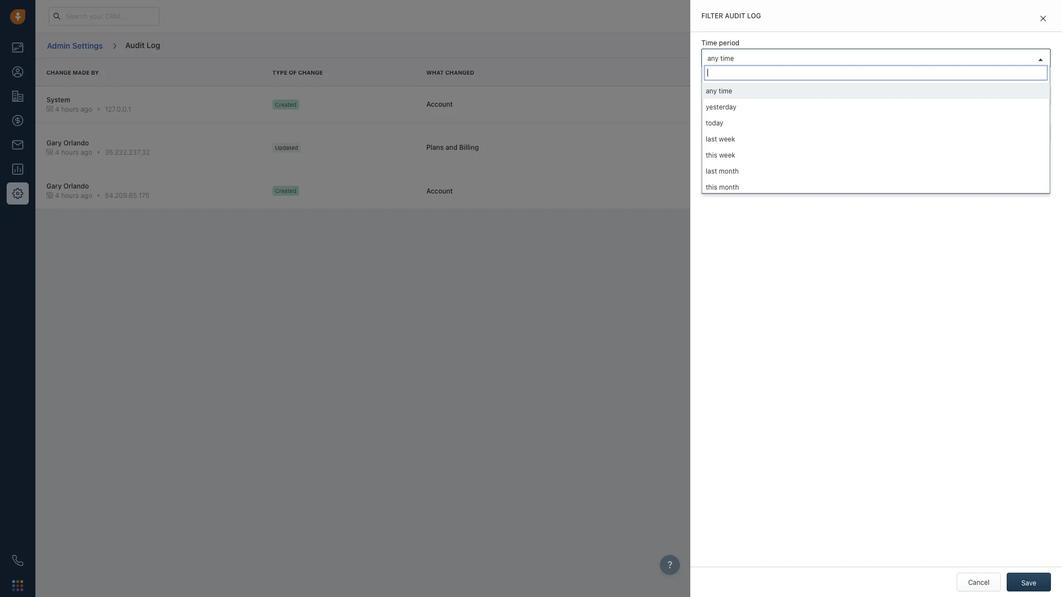 Task type: describe. For each thing, give the bounding box(es) containing it.
time inside option
[[719, 87, 733, 94]]

Search your CRM... text field
[[49, 7, 159, 26]]

updated
[[275, 144, 298, 151]]

filter for filter audit log
[[702, 12, 724, 20]]

on for 54.209.65.175
[[822, 185, 830, 192]]

admin settings link
[[47, 37, 103, 54]]

phone image
[[12, 556, 23, 567]]

hours for 54.209.65.175
[[61, 192, 79, 199]]

gary orlando for 54.209.65.175
[[47, 182, 89, 190]]

0 vertical spatial time
[[721, 54, 735, 62]]

hours for 35.232.237.32
[[61, 148, 79, 156]]

127.0.0.1
[[105, 105, 131, 113]]

what for what changed
[[427, 69, 444, 76]]

what changed
[[702, 114, 748, 122]]

4 for 54.209.65.175
[[55, 192, 59, 199]]

list box containing any time
[[703, 83, 1051, 195]]

time period
[[702, 39, 740, 47]]

sales for 127.0.0.1
[[844, 98, 860, 106]]

in
[[804, 12, 809, 20]]

account for 54.209.65.175
[[427, 187, 453, 195]]

1 horizontal spatial change
[[298, 69, 323, 76]]

4 hours ago for 35.232.237.32
[[55, 148, 92, 156]]

for for 54.209.65.175
[[913, 185, 922, 192]]

created down updated
[[275, 188, 297, 194]]

month for last month
[[719, 167, 739, 175]]

ago for 35.232.237.32
[[81, 148, 92, 156]]

account for 127.0.0.1
[[427, 101, 453, 108]]

billing
[[460, 144, 479, 152]]

the for 54.209.65.175
[[832, 185, 842, 192]]

cancel button
[[958, 574, 1002, 592]]

trial
[[775, 12, 786, 20]]

last month option
[[703, 163, 1051, 179]]

any time link
[[703, 49, 1051, 67]]

freshworks switcher image
[[12, 581, 23, 592]]

plan, for 127.0.0.1
[[896, 98, 911, 106]]

ends
[[788, 12, 802, 20]]

filter button
[[1008, 36, 1052, 55]]

account for 127.0.0.1
[[795, 98, 820, 106]]

an for 127.0.0.1
[[785, 98, 793, 106]]

save
[[1022, 580, 1037, 587]]

your trial ends in 21 days
[[760, 12, 833, 20]]

time
[[702, 39, 718, 47]]

week for last week
[[719, 135, 736, 142]]

last week option
[[703, 131, 1051, 147]]

enterprise for 54.209.65.175
[[862, 185, 894, 192]]

made
[[728, 77, 746, 85]]

audit log
[[125, 40, 160, 49]]

0 horizontal spatial audit
[[125, 40, 145, 49]]

any time inside option
[[706, 87, 733, 94]]

4 for 127.0.0.1
[[55, 105, 59, 113]]

0 vertical spatial audit
[[725, 12, 746, 20]]

system
[[47, 96, 70, 104]]

type
[[273, 69, 288, 76]]

last week
[[706, 135, 736, 142]]

last for last week
[[706, 135, 718, 142]]

orlandogary85@gmail.com for 54.209.65.175
[[924, 185, 1008, 192]]

changed
[[446, 69, 475, 76]]

enterprise for 127.0.0.1
[[862, 98, 894, 106]]

4 hours ago for 127.0.0.1
[[55, 105, 92, 113]]

this for this month
[[706, 183, 718, 191]]

made
[[73, 69, 90, 76]]

on for 127.0.0.1
[[822, 98, 830, 106]]

by
[[91, 69, 99, 76]]

gary for 35.232.237.32
[[47, 139, 62, 147]]

filter for filter
[[1026, 42, 1042, 50]]

the for 127.0.0.1
[[832, 98, 842, 106]]

gary for 54.209.65.175
[[47, 182, 62, 190]]

created an account on the sales enterprise plan, for orlandogary85@gmail.com for 54.209.65.175
[[759, 185, 1008, 192]]



Task type: vqa. For each thing, say whether or not it's contained in the screenshot.
top month
yes



Task type: locate. For each thing, give the bounding box(es) containing it.
0 vertical spatial created an account on the sales enterprise plan, for orlandogary85@gmail.com
[[759, 98, 1008, 106]]

1 vertical spatial gary orlando
[[47, 182, 89, 190]]

1 vertical spatial sales
[[844, 185, 860, 192]]

for
[[913, 98, 922, 106], [913, 185, 922, 192]]

2 orlando from the top
[[63, 182, 89, 190]]

any time option
[[703, 83, 1051, 99]]

2 sales from the top
[[844, 185, 860, 192]]

1 vertical spatial ago
[[81, 148, 92, 156]]

yesterday
[[706, 103, 737, 110]]

3 hours from the top
[[61, 192, 79, 199]]

2 orlandogary85@gmail.com from the top
[[924, 185, 1008, 192]]

2 this from the top
[[706, 183, 718, 191]]

1 sales from the top
[[844, 98, 860, 106]]

what left changed
[[427, 69, 444, 76]]

the up the today option
[[832, 98, 842, 106]]

2 gary from the top
[[47, 182, 62, 190]]

this for this week
[[706, 151, 718, 158]]

0 vertical spatial this
[[706, 151, 718, 158]]

this down last week on the right top of the page
[[706, 151, 718, 158]]

audit up period
[[725, 12, 746, 20]]

0 vertical spatial orlando
[[63, 139, 89, 147]]

2 any from the top
[[708, 129, 720, 137]]

last inside option
[[706, 167, 718, 175]]

2 horizontal spatial change
[[702, 77, 727, 85]]

account
[[427, 101, 453, 108], [427, 187, 453, 195]]

2 vertical spatial 4 hours ago
[[55, 192, 92, 199]]

account for 54.209.65.175
[[795, 185, 820, 192]]

change for change made by
[[702, 77, 727, 85]]

created down details
[[759, 98, 784, 106]]

what
[[427, 69, 444, 76], [702, 114, 719, 122]]

this week
[[706, 151, 736, 158]]

dialog containing filter audit log
[[691, 0, 1063, 598]]

gary orlando
[[47, 139, 89, 147], [47, 182, 89, 190]]

time
[[721, 54, 735, 62], [719, 87, 733, 94]]

0 vertical spatial gary orlando
[[47, 139, 89, 147]]

0 vertical spatial 4 hours ago
[[55, 105, 92, 113]]

any button for change made by
[[702, 87, 1052, 105]]

last inside option
[[706, 135, 718, 142]]

0 vertical spatial plan,
[[896, 98, 911, 106]]

this inside option
[[706, 183, 718, 191]]

month inside last month option
[[719, 167, 739, 175]]

54.209.65.175
[[105, 192, 150, 199]]

hours for 127.0.0.1
[[61, 105, 79, 113]]

0 vertical spatial any time
[[708, 54, 735, 62]]

0 vertical spatial log
[[748, 12, 762, 20]]

1 vertical spatial orlandogary85@gmail.com
[[924, 185, 1008, 192]]

any button up this week option
[[702, 124, 1052, 143]]

1 horizontal spatial log
[[748, 12, 762, 20]]

1 vertical spatial enterprise
[[862, 185, 894, 192]]

35.232.237.32
[[105, 148, 150, 156]]

4 hours ago left '35.232.237.32'
[[55, 148, 92, 156]]

change made by
[[702, 77, 756, 85]]

1 any button from the top
[[702, 87, 1052, 105]]

list box
[[703, 83, 1051, 195]]

what for what changed
[[702, 114, 719, 122]]

2 account from the top
[[795, 185, 820, 192]]

4 for 35.232.237.32
[[55, 148, 59, 156]]

any time
[[708, 54, 735, 62], [706, 87, 733, 94]]

1 vertical spatial month
[[720, 183, 740, 191]]

audit
[[725, 12, 746, 20], [125, 40, 145, 49]]

0 vertical spatial what
[[427, 69, 444, 76]]

any for list box containing any time
[[706, 87, 717, 94]]

any for change
[[708, 92, 720, 100]]

1 the from the top
[[832, 98, 842, 106]]

0 vertical spatial for
[[913, 98, 922, 106]]

any down 'today'
[[708, 129, 720, 137]]

today
[[706, 119, 724, 126]]

1 gary from the top
[[47, 139, 62, 147]]

1 horizontal spatial filter
[[1026, 42, 1042, 50]]

days
[[819, 12, 833, 20]]

1 gary orlando from the top
[[47, 139, 89, 147]]

1 orlandogary85@gmail.com from the top
[[924, 98, 1008, 106]]

1 vertical spatial on
[[822, 185, 830, 192]]

1 account from the top
[[427, 101, 453, 108]]

0 horizontal spatial change
[[47, 69, 71, 76]]

1 vertical spatial any
[[706, 87, 717, 94]]

for up the today option
[[913, 98, 922, 106]]

2 vertical spatial 4
[[55, 192, 59, 199]]

any for "any time" link
[[708, 54, 719, 62]]

0 vertical spatial week
[[719, 135, 736, 142]]

1 created an account on the sales enterprise plan, for orlandogary85@gmail.com from the top
[[759, 98, 1008, 106]]

1 vertical spatial gary
[[47, 182, 62, 190]]

created an account on the sales enterprise plan, for orlandogary85@gmail.com
[[759, 98, 1008, 106], [759, 185, 1008, 192]]

2 the from the top
[[832, 185, 842, 192]]

orlando for 35.232.237.32
[[63, 139, 89, 147]]

filter
[[702, 12, 724, 20], [1026, 42, 1042, 50]]

3 4 from the top
[[55, 192, 59, 199]]

3 ago from the top
[[81, 192, 92, 199]]

any up yesterday
[[706, 87, 717, 94]]

1 vertical spatial last
[[706, 167, 718, 175]]

admin settings
[[47, 41, 103, 50]]

1 vertical spatial filter
[[1026, 42, 1042, 50]]

4 hours ago left 54.209.65.175
[[55, 192, 92, 199]]

any inside option
[[706, 87, 717, 94]]

1 vertical spatial plan,
[[896, 185, 911, 192]]

1 vertical spatial what
[[702, 114, 719, 122]]

any time down time period
[[708, 54, 735, 62]]

ago for 54.209.65.175
[[81, 192, 92, 199]]

week
[[719, 135, 736, 142], [720, 151, 736, 158]]

1 for from the top
[[913, 98, 922, 106]]

created down type
[[275, 101, 297, 108]]

week for this week
[[720, 151, 736, 158]]

for for 127.0.0.1
[[913, 98, 922, 106]]

1 any from the top
[[708, 92, 720, 100]]

1 vertical spatial hours
[[61, 148, 79, 156]]

4 hours ago
[[55, 105, 92, 113], [55, 148, 92, 156], [55, 192, 92, 199]]

created an account on the sales enterprise plan, for orlandogary85@gmail.com up the today option
[[759, 98, 1008, 106]]

2 vertical spatial hours
[[61, 192, 79, 199]]

0 vertical spatial account
[[427, 101, 453, 108]]

orlandogary85@gmail.com for 127.0.0.1
[[924, 98, 1008, 106]]

phone element
[[7, 550, 29, 572]]

1 an from the top
[[785, 98, 793, 106]]

0 vertical spatial ago
[[81, 105, 92, 113]]

change
[[47, 69, 71, 76], [298, 69, 323, 76], [702, 77, 727, 85]]

2 last from the top
[[706, 167, 718, 175]]

account down plans
[[427, 187, 453, 195]]

account down what changed
[[427, 101, 453, 108]]

for down last month option
[[913, 185, 922, 192]]

week up this week
[[719, 135, 736, 142]]

1 plan, from the top
[[896, 98, 911, 106]]

change for change made by
[[47, 69, 71, 76]]

this down last month
[[706, 183, 718, 191]]

0 vertical spatial sales
[[844, 98, 860, 106]]

0 vertical spatial any button
[[702, 87, 1052, 105]]

on up the today option
[[822, 98, 830, 106]]

on
[[822, 98, 830, 106], [822, 185, 830, 192]]

2 ago from the top
[[81, 148, 92, 156]]

plans
[[427, 144, 444, 152]]

the down last month option
[[832, 185, 842, 192]]

plan, up the today option
[[896, 98, 911, 106]]

1 enterprise from the top
[[862, 98, 894, 106]]

time down period
[[721, 54, 735, 62]]

details
[[750, 69, 774, 76]]

time down the change made by
[[719, 87, 733, 94]]

gary
[[47, 139, 62, 147], [47, 182, 62, 190]]

any for what
[[708, 129, 720, 137]]

plan,
[[896, 98, 911, 106], [896, 185, 911, 192]]

1 vertical spatial 4 hours ago
[[55, 148, 92, 156]]

2 for from the top
[[913, 185, 922, 192]]

2 vertical spatial ago
[[81, 192, 92, 199]]

2 hours from the top
[[61, 148, 79, 156]]

any up yesterday
[[708, 92, 720, 100]]

1 vertical spatial this
[[706, 183, 718, 191]]

2 an from the top
[[785, 185, 793, 192]]

the
[[832, 98, 842, 106], [832, 185, 842, 192]]

0 vertical spatial account
[[795, 98, 820, 106]]

save button
[[1008, 574, 1052, 592]]

1 vertical spatial any
[[708, 129, 720, 137]]

this month
[[706, 183, 740, 191]]

0 horizontal spatial filter
[[702, 12, 724, 20]]

this inside option
[[706, 151, 718, 158]]

filter inside button
[[1026, 42, 1042, 50]]

0 vertical spatial filter
[[702, 12, 724, 20]]

sales
[[844, 98, 860, 106], [844, 185, 860, 192]]

last down 'today'
[[706, 135, 718, 142]]

any button for what changed
[[702, 124, 1052, 143]]

created an account on the sales enterprise plan, for orlandogary85@gmail.com for 127.0.0.1
[[759, 98, 1008, 106]]

1 hours from the top
[[61, 105, 79, 113]]

sales up the today option
[[844, 98, 860, 106]]

0 vertical spatial month
[[719, 167, 739, 175]]

by
[[748, 77, 756, 85]]

month up the this month
[[719, 167, 739, 175]]

enterprise up the today option
[[862, 98, 894, 106]]

dialog
[[691, 0, 1063, 598]]

2 enterprise from the top
[[862, 185, 894, 192]]

1 vertical spatial the
[[832, 185, 842, 192]]

plan, for 54.209.65.175
[[896, 185, 911, 192]]

what down yesterday
[[702, 114, 719, 122]]

type of change
[[273, 69, 323, 76]]

week inside this week option
[[720, 151, 736, 158]]

enterprise
[[862, 98, 894, 106], [862, 185, 894, 192]]

month
[[719, 167, 739, 175], [720, 183, 740, 191]]

1 vertical spatial orlando
[[63, 182, 89, 190]]

1 vertical spatial any button
[[702, 124, 1052, 143]]

1 last from the top
[[706, 135, 718, 142]]

audit down search your crm... text field
[[125, 40, 145, 49]]

changed
[[721, 114, 748, 122]]

1 vertical spatial 4
[[55, 148, 59, 156]]

0 vertical spatial any
[[708, 92, 720, 100]]

any
[[708, 92, 720, 100], [708, 129, 720, 137]]

this
[[706, 151, 718, 158], [706, 183, 718, 191]]

last for last month
[[706, 167, 718, 175]]

4 hours ago down the 'system' at the left top of page
[[55, 105, 92, 113]]

any button up the today option
[[702, 87, 1052, 105]]

0 horizontal spatial log
[[147, 40, 160, 49]]

gary orlando for 35.232.237.32
[[47, 139, 89, 147]]

of
[[289, 69, 297, 76]]

created right the this month
[[759, 185, 784, 192]]

log
[[748, 12, 762, 20], [147, 40, 160, 49]]

created
[[759, 98, 784, 106], [275, 101, 297, 108], [759, 185, 784, 192], [275, 188, 297, 194]]

sales down last month option
[[844, 185, 860, 192]]

an for 54.209.65.175
[[785, 185, 793, 192]]

1 account from the top
[[795, 98, 820, 106]]

1 horizontal spatial audit
[[725, 12, 746, 20]]

2 any button from the top
[[702, 124, 1052, 143]]

month inside this month option
[[720, 183, 740, 191]]

1 vertical spatial an
[[785, 185, 793, 192]]

this month option
[[703, 179, 1051, 195]]

change made by
[[47, 69, 99, 76]]

1 horizontal spatial what
[[702, 114, 719, 122]]

yesterday option
[[703, 99, 1051, 115]]

2 on from the top
[[822, 185, 830, 192]]

any down time
[[708, 54, 719, 62]]

2 gary orlando from the top
[[47, 182, 89, 190]]

cancel
[[969, 579, 990, 587]]

1 4 from the top
[[55, 105, 59, 113]]

4
[[55, 105, 59, 113], [55, 148, 59, 156], [55, 192, 59, 199]]

1 vertical spatial account
[[795, 185, 820, 192]]

ago left 127.0.0.1
[[81, 105, 92, 113]]

1 vertical spatial for
[[913, 185, 922, 192]]

2 created an account on the sales enterprise plan, for orlandogary85@gmail.com from the top
[[759, 185, 1008, 192]]

0 vertical spatial last
[[706, 135, 718, 142]]

1 vertical spatial created an account on the sales enterprise plan, for orlandogary85@gmail.com
[[759, 185, 1008, 192]]

1 orlando from the top
[[63, 139, 89, 147]]

1 vertical spatial any time
[[706, 87, 733, 94]]

today option
[[703, 115, 1051, 131]]

month for this month
[[720, 183, 740, 191]]

0 vertical spatial hours
[[61, 105, 79, 113]]

filter audit log
[[702, 12, 762, 20]]

admin
[[47, 41, 70, 50]]

1 on from the top
[[822, 98, 830, 106]]

0 vertical spatial gary
[[47, 139, 62, 147]]

period
[[720, 39, 740, 47]]

your
[[760, 12, 773, 20]]

and
[[446, 144, 458, 152]]

orlandogary85@gmail.com
[[924, 98, 1008, 106], [924, 185, 1008, 192]]

this week option
[[703, 147, 1051, 163]]

4 hours ago for 54.209.65.175
[[55, 192, 92, 199]]

0 vertical spatial enterprise
[[862, 98, 894, 106]]

orlando for 54.209.65.175
[[63, 182, 89, 190]]

1 vertical spatial audit
[[125, 40, 145, 49]]

0 vertical spatial orlandogary85@gmail.com
[[924, 98, 1008, 106]]

hours
[[61, 105, 79, 113], [61, 148, 79, 156], [61, 192, 79, 199]]

any button
[[702, 87, 1052, 105], [702, 124, 1052, 143]]

2 4 from the top
[[55, 148, 59, 156]]

ago left 54.209.65.175
[[81, 192, 92, 199]]

an
[[785, 98, 793, 106], [785, 185, 793, 192]]

created an account on the sales enterprise plan, for orlandogary85@gmail.com down last month option
[[759, 185, 1008, 192]]

2 plan, from the top
[[896, 185, 911, 192]]

21
[[811, 12, 818, 20]]

what changed
[[427, 69, 475, 76]]

0 vertical spatial on
[[822, 98, 830, 106]]

0 vertical spatial 4
[[55, 105, 59, 113]]

sales for 54.209.65.175
[[844, 185, 860, 192]]

account
[[795, 98, 820, 106], [795, 185, 820, 192]]

2 4 hours ago from the top
[[55, 148, 92, 156]]

1 ago from the top
[[81, 105, 92, 113]]

ago left '35.232.237.32'
[[81, 148, 92, 156]]

1 this from the top
[[706, 151, 718, 158]]

any
[[708, 54, 719, 62], [706, 87, 717, 94]]

1 4 hours ago from the top
[[55, 105, 92, 113]]

week inside "last week" option
[[719, 135, 736, 142]]

None text field
[[705, 65, 1049, 80]]

0 vertical spatial the
[[832, 98, 842, 106]]

any time down the change made by
[[706, 87, 733, 94]]

2 account from the top
[[427, 187, 453, 195]]

1 vertical spatial account
[[427, 187, 453, 195]]

1 vertical spatial week
[[720, 151, 736, 158]]

month down last month
[[720, 183, 740, 191]]

plans and billing
[[427, 144, 479, 152]]

last month
[[706, 167, 739, 175]]

ago
[[81, 105, 92, 113], [81, 148, 92, 156], [81, 192, 92, 199]]

0 vertical spatial any
[[708, 54, 719, 62]]

3 4 hours ago from the top
[[55, 192, 92, 199]]

1 vertical spatial log
[[147, 40, 160, 49]]

plan, down last month option
[[896, 185, 911, 192]]

ago for 127.0.0.1
[[81, 105, 92, 113]]

week up last month
[[720, 151, 736, 158]]

settings
[[72, 41, 103, 50]]

orlando
[[63, 139, 89, 147], [63, 182, 89, 190]]

0 horizontal spatial what
[[427, 69, 444, 76]]

last
[[706, 135, 718, 142], [706, 167, 718, 175]]

0 vertical spatial an
[[785, 98, 793, 106]]

1 vertical spatial time
[[719, 87, 733, 94]]

last down this week
[[706, 167, 718, 175]]

on down last month option
[[822, 185, 830, 192]]

enterprise down last month option
[[862, 185, 894, 192]]



